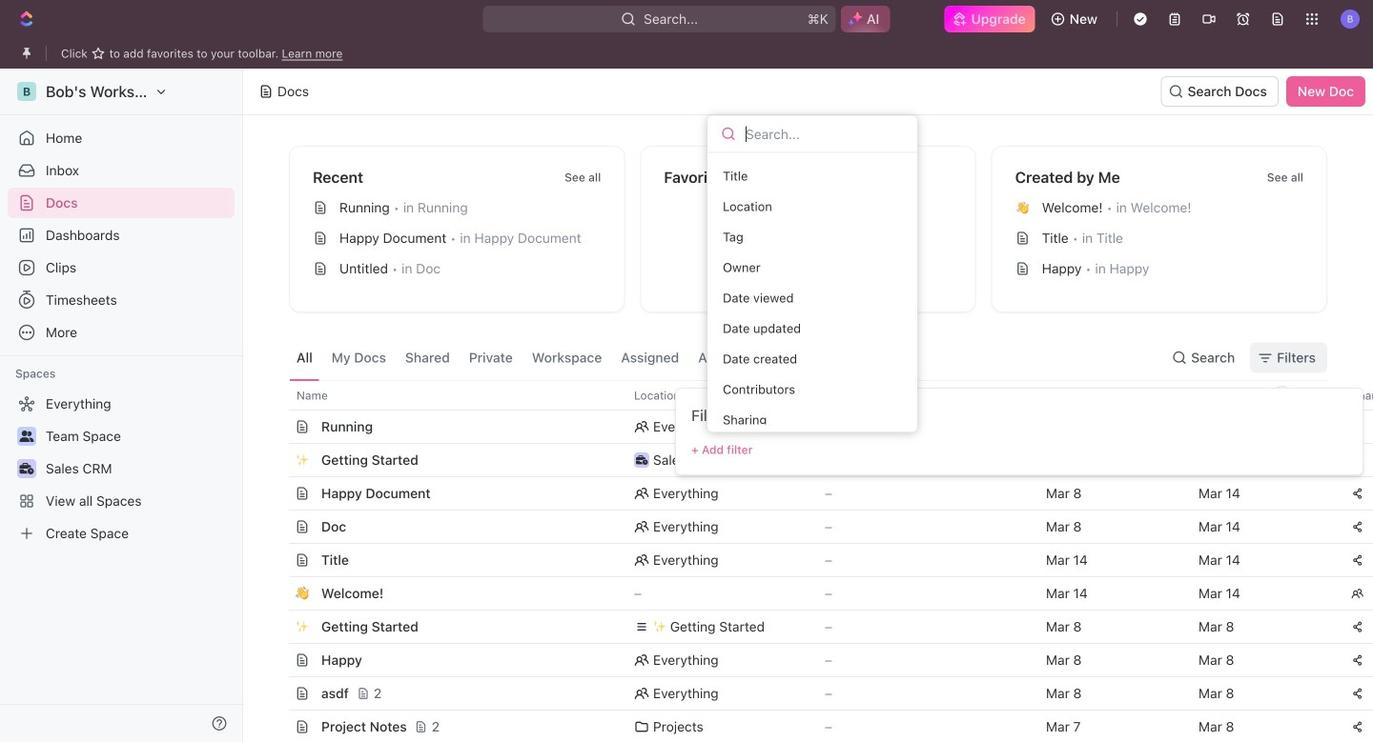 Task type: describe. For each thing, give the bounding box(es) containing it.
tree inside sidebar navigation
[[8, 389, 235, 549]]

cell for 9th row from the bottom of the page
[[268, 444, 289, 477]]

no favorited docs image
[[770, 189, 846, 266]]

9 row from the top
[[268, 644, 1373, 678]]

cell for 6th row
[[268, 545, 289, 577]]

8 row from the top
[[268, 610, 1373, 645]]

3 row from the top
[[268, 444, 1373, 478]]

1 row from the top
[[268, 381, 1373, 411]]

5 row from the top
[[268, 510, 1373, 545]]

cell for 8th row from the bottom of the page
[[268, 478, 289, 510]]

sidebar navigation
[[0, 69, 243, 743]]

cell for 11th row from the top of the page
[[268, 712, 289, 743]]

6 row from the top
[[268, 544, 1373, 578]]

business time image
[[636, 456, 648, 465]]

4 row from the top
[[268, 477, 1373, 511]]

cell for 2nd row from the bottom of the page
[[268, 678, 289, 711]]

10 row from the top
[[268, 677, 1373, 712]]



Task type: vqa. For each thing, say whether or not it's contained in the screenshot.
generic name's workspace, , element
no



Task type: locate. For each thing, give the bounding box(es) containing it.
cell
[[268, 411, 289, 444], [268, 444, 289, 477], [1035, 444, 1187, 477], [1187, 444, 1340, 477], [268, 478, 289, 510], [268, 511, 289, 544], [268, 545, 289, 577], [268, 578, 289, 610], [268, 611, 289, 644], [268, 645, 289, 677], [268, 678, 289, 711], [268, 712, 289, 743]]

11 row from the top
[[268, 711, 1373, 743]]

7 row from the top
[[268, 577, 1373, 611]]

Search... text field
[[746, 120, 904, 148]]

cell for 10th row from the bottom of the page
[[268, 411, 289, 444]]

table
[[268, 381, 1373, 743]]

tab list
[[289, 336, 762, 381]]

cell for fifth row from the bottom of the page
[[268, 578, 289, 610]]

2 row from the top
[[268, 410, 1373, 444]]

row
[[268, 381, 1373, 411], [268, 410, 1373, 444], [268, 444, 1373, 478], [268, 477, 1373, 511], [268, 510, 1373, 545], [268, 544, 1373, 578], [268, 577, 1373, 611], [268, 610, 1373, 645], [268, 644, 1373, 678], [268, 677, 1373, 712], [268, 711, 1373, 743]]

cell for fourth row from the bottom
[[268, 611, 289, 644]]

tree
[[8, 389, 235, 549]]

column header
[[268, 381, 289, 411]]

cell for 3rd row from the bottom of the page
[[268, 645, 289, 677]]

cell for 5th row from the top of the page
[[268, 511, 289, 544]]



